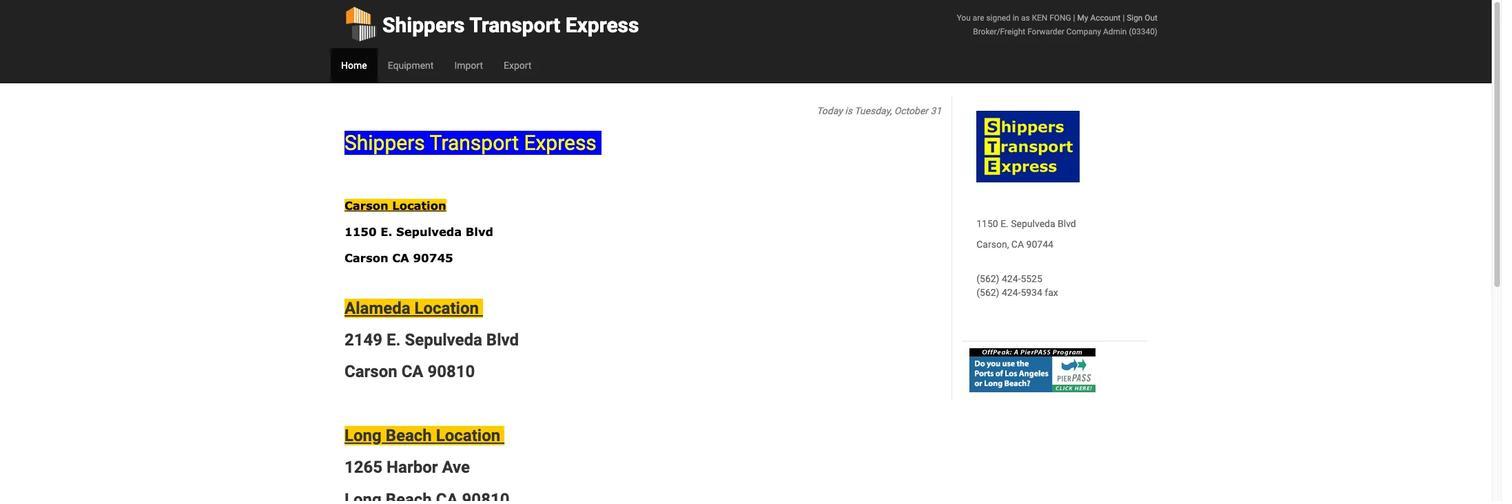Task type: vqa. For each thing, say whether or not it's contained in the screenshot.
by within Site Requirements | General Data Protection Statement | Privacy Policy | Terms Of Service | Contact Us ©2023 Tideworks Technology. All Rights Reserved. Forecast® By Tideworks Version 9.5.0.202307122 (07122023-2214) Generated: 10/31/2023 2:49 Pm
no



Task type: describe. For each thing, give the bounding box(es) containing it.
fong
[[1050, 13, 1072, 23]]

import
[[455, 60, 483, 71]]

forwarder
[[1028, 27, 1065, 37]]

1 vertical spatial transport
[[430, 131, 519, 155]]

1 (562) from the top
[[977, 274, 1000, 285]]

0 horizontal spatial 1150
[[345, 226, 377, 239]]

1 vertical spatial shippers
[[345, 131, 425, 155]]

broker/freight
[[974, 27, 1026, 37]]

1 424- from the top
[[1002, 274, 1021, 285]]

long beach location
[[345, 427, 505, 446]]

are
[[973, 13, 985, 23]]

e. up 'carson, ca 90744'
[[1001, 219, 1009, 230]]

0 vertical spatial shippers transport express
[[383, 13, 639, 37]]

1 vertical spatial shippers transport express
[[345, 131, 602, 155]]

(03340)
[[1129, 27, 1158, 37]]

october
[[895, 105, 929, 116]]

1 horizontal spatial 1150
[[977, 219, 999, 230]]

long
[[345, 427, 382, 446]]

import button
[[444, 48, 494, 83]]

5934
[[1021, 287, 1043, 298]]

beach
[[386, 427, 432, 446]]

sepulveda up 90744
[[1011, 219, 1056, 230]]

ave
[[442, 459, 470, 478]]

harbor
[[387, 459, 438, 478]]

pierpass image
[[970, 349, 1096, 393]]

equipment
[[388, 60, 434, 71]]

1 horizontal spatial 1150 e. sepulveda blvd
[[977, 219, 1077, 230]]

2 | from the left
[[1123, 13, 1125, 23]]

export button
[[494, 48, 542, 83]]

ken
[[1032, 13, 1048, 23]]

location for carson location
[[392, 199, 446, 213]]

1 vertical spatial express
[[524, 131, 597, 155]]

equipment button
[[378, 48, 444, 83]]

2149
[[345, 331, 383, 350]]

2 vertical spatial location
[[436, 427, 501, 446]]

1265
[[345, 459, 383, 478]]

(562) 424-5525 (562) 424-5934 fax
[[977, 274, 1059, 298]]

2 424- from the top
[[1002, 287, 1021, 298]]



Task type: locate. For each thing, give the bounding box(es) containing it.
in
[[1013, 13, 1020, 23]]

carson, ca 90744
[[977, 239, 1054, 250]]

signed
[[987, 13, 1011, 23]]

1 horizontal spatial |
[[1123, 13, 1125, 23]]

shippers up equipment dropdown button
[[383, 13, 465, 37]]

424- up '5934'
[[1002, 274, 1021, 285]]

shippers up carson location at the left of the page
[[345, 131, 425, 155]]

location
[[392, 199, 446, 213], [415, 299, 479, 318], [436, 427, 501, 446]]

90810
[[428, 363, 475, 382]]

shippers transport express link
[[345, 0, 639, 48]]

0 vertical spatial transport
[[470, 13, 561, 37]]

home button
[[331, 48, 378, 83]]

1150 e. sepulveda blvd
[[977, 219, 1077, 230], [345, 226, 494, 239]]

1 vertical spatial (562)
[[977, 287, 1000, 298]]

shippers transport express image
[[977, 111, 1080, 183]]

1150 up carson,
[[977, 219, 999, 230]]

2 carson from the top
[[345, 252, 389, 265]]

my account link
[[1078, 13, 1121, 23]]

location up ave on the left bottom
[[436, 427, 501, 446]]

0 vertical spatial location
[[392, 199, 446, 213]]

location up 90745
[[392, 199, 446, 213]]

1 carson from the top
[[345, 199, 389, 213]]

0 horizontal spatial |
[[1074, 13, 1076, 23]]

out
[[1145, 13, 1158, 23]]

(562) down carson,
[[977, 274, 1000, 285]]

location up 2149 e. sepulveda blvd
[[415, 299, 479, 318]]

ca for 90744
[[1012, 239, 1024, 250]]

e. right 2149
[[387, 331, 401, 350]]

my
[[1078, 13, 1089, 23]]

carson
[[345, 199, 389, 213], [345, 252, 389, 265], [345, 363, 398, 382]]

1 vertical spatial 424-
[[1002, 287, 1021, 298]]

0 vertical spatial express
[[566, 13, 639, 37]]

sepulveda
[[1011, 219, 1056, 230], [396, 226, 462, 239], [405, 331, 482, 350]]

1150 down carson location at the left of the page
[[345, 226, 377, 239]]

1150
[[977, 219, 999, 230], [345, 226, 377, 239]]

1 vertical spatial carson
[[345, 252, 389, 265]]

carson location
[[345, 199, 446, 213]]

| left sign
[[1123, 13, 1125, 23]]

2149 e. sepulveda blvd
[[345, 331, 519, 350]]

0 horizontal spatial 1150 e. sepulveda blvd
[[345, 226, 494, 239]]

31
[[931, 105, 942, 116]]

1150 e. sepulveda blvd up 90745
[[345, 226, 494, 239]]

transport
[[470, 13, 561, 37], [430, 131, 519, 155]]

e.
[[1001, 219, 1009, 230], [381, 226, 392, 239], [387, 331, 401, 350]]

blvd
[[1058, 219, 1077, 230], [466, 226, 494, 239], [487, 331, 519, 350]]

|
[[1074, 13, 1076, 23], [1123, 13, 1125, 23]]

sepulveda up 90745
[[396, 226, 462, 239]]

transport inside shippers transport express link
[[470, 13, 561, 37]]

| left my
[[1074, 13, 1076, 23]]

sign
[[1127, 13, 1143, 23]]

0 vertical spatial ca
[[1012, 239, 1024, 250]]

1 | from the left
[[1074, 13, 1076, 23]]

export
[[504, 60, 532, 71]]

carson ca 90810
[[345, 363, 475, 382]]

shippers
[[383, 13, 465, 37], [345, 131, 425, 155]]

carson for carson ca 90810
[[345, 363, 398, 382]]

express
[[566, 13, 639, 37], [524, 131, 597, 155]]

carson for carson ca 90745
[[345, 252, 389, 265]]

e. down carson location at the left of the page
[[381, 226, 392, 239]]

ca left 90744
[[1012, 239, 1024, 250]]

location for alameda location
[[415, 299, 479, 318]]

ca down 2149 e. sepulveda blvd
[[402, 363, 424, 382]]

alameda location
[[345, 299, 483, 318]]

carson down 2149
[[345, 363, 398, 382]]

1265 harbor ave
[[345, 459, 470, 478]]

account
[[1091, 13, 1121, 23]]

home
[[341, 60, 367, 71]]

today is tuesday, october 31
[[817, 105, 942, 116]]

today
[[817, 105, 843, 116]]

carson,
[[977, 239, 1009, 250]]

ca for 90745
[[392, 252, 409, 265]]

1 vertical spatial ca
[[392, 252, 409, 265]]

2 vertical spatial carson
[[345, 363, 398, 382]]

5525
[[1021, 274, 1043, 285]]

3 carson from the top
[[345, 363, 398, 382]]

carson up carson ca 90745
[[345, 199, 389, 213]]

0 vertical spatial carson
[[345, 199, 389, 213]]

90744
[[1027, 239, 1054, 250]]

2 (562) from the top
[[977, 287, 1000, 298]]

2 vertical spatial ca
[[402, 363, 424, 382]]

1150 e. sepulveda blvd up 'carson, ca 90744'
[[977, 219, 1077, 230]]

shippers transport express
[[383, 13, 639, 37], [345, 131, 602, 155]]

admin
[[1104, 27, 1127, 37]]

tuesday,
[[855, 105, 892, 116]]

carson up "alameda"
[[345, 252, 389, 265]]

carson for carson location
[[345, 199, 389, 213]]

you
[[957, 13, 971, 23]]

company
[[1067, 27, 1102, 37]]

0 vertical spatial 424-
[[1002, 274, 1021, 285]]

is
[[845, 105, 853, 116]]

(562)
[[977, 274, 1000, 285], [977, 287, 1000, 298]]

sepulveda up "90810"
[[405, 331, 482, 350]]

ca for 90810
[[402, 363, 424, 382]]

ca
[[1012, 239, 1024, 250], [392, 252, 409, 265], [402, 363, 424, 382]]

424-
[[1002, 274, 1021, 285], [1002, 287, 1021, 298]]

424- down 5525
[[1002, 287, 1021, 298]]

carson ca 90745
[[345, 252, 453, 265]]

alameda
[[345, 299, 411, 318]]

you are signed in as ken fong | my account | sign out broker/freight forwarder company admin (03340)
[[957, 13, 1158, 37]]

0 vertical spatial shippers
[[383, 13, 465, 37]]

0 vertical spatial (562)
[[977, 274, 1000, 285]]

1 vertical spatial location
[[415, 299, 479, 318]]

fax
[[1045, 287, 1059, 298]]

90745
[[413, 252, 453, 265]]

sign out link
[[1127, 13, 1158, 23]]

as
[[1022, 13, 1030, 23]]

ca left 90745
[[392, 252, 409, 265]]

(562) left '5934'
[[977, 287, 1000, 298]]



